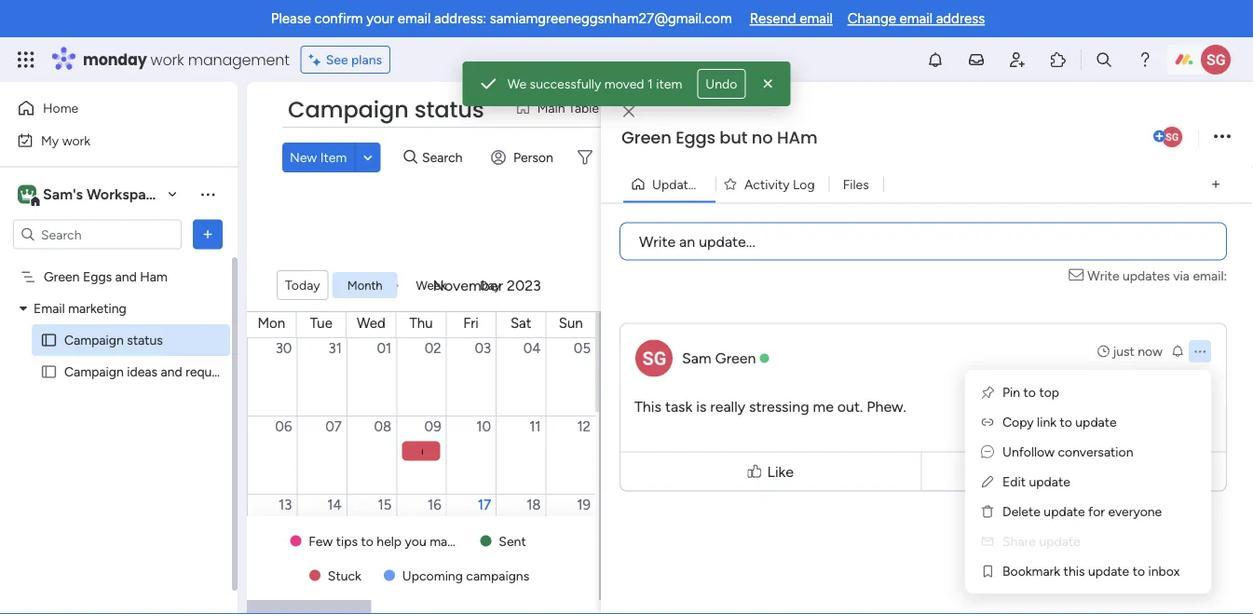 Task type: describe. For each thing, give the bounding box(es) containing it.
me
[[813, 398, 834, 416]]

2023
[[507, 276, 541, 294]]

update for edit update
[[1029, 474, 1071, 490]]

resend
[[750, 10, 796, 27]]

edit update image
[[980, 474, 995, 489]]

everyone
[[1109, 504, 1162, 520]]

see plans
[[326, 52, 382, 68]]

2 vertical spatial campaign
[[64, 364, 124, 380]]

inbox
[[1149, 563, 1180, 579]]

month link
[[332, 272, 398, 298]]

marketing
[[68, 301, 127, 316]]

select product image
[[17, 50, 35, 69]]

work for monday
[[151, 49, 184, 70]]

out.
[[838, 398, 863, 416]]

invite members image
[[1008, 50, 1027, 69]]

reminder image
[[1171, 343, 1185, 358]]

reply button
[[926, 456, 1223, 487]]

write an update... button
[[620, 222, 1227, 260]]

we
[[508, 76, 527, 92]]

green for green eggs but no ham
[[622, 126, 672, 150]]

via
[[1174, 268, 1190, 284]]

email:
[[1193, 268, 1227, 284]]

requests
[[186, 364, 236, 380]]

ideas
[[127, 364, 158, 380]]

write for write an update...
[[639, 233, 676, 250]]

2 vertical spatial green
[[715, 349, 756, 367]]

main table button
[[508, 93, 613, 123]]

really
[[710, 398, 746, 416]]

for
[[1089, 504, 1105, 520]]

workspace selection element
[[18, 183, 164, 207]]

november
[[433, 276, 503, 294]]

activity log button
[[716, 169, 829, 199]]

copy
[[1003, 414, 1034, 430]]

your
[[367, 10, 394, 27]]

update for share update
[[1039, 534, 1081, 549]]

eggs for but
[[676, 126, 716, 150]]

Campaign status field
[[283, 94, 489, 126]]

update up conversation
[[1076, 414, 1117, 430]]

sam's
[[43, 185, 83, 203]]

item
[[320, 150, 347, 165]]

home button
[[11, 93, 200, 123]]

campaign status inside list box
[[64, 332, 163, 348]]

workspace image
[[18, 184, 36, 205]]

item
[[656, 76, 682, 92]]

please
[[271, 10, 311, 27]]

sam's workspace button
[[13, 178, 185, 210]]

delete update for everyone image
[[980, 504, 995, 519]]

caret down image
[[20, 302, 27, 315]]

thu
[[410, 315, 433, 332]]

week link
[[401, 272, 461, 298]]

add view image
[[1212, 177, 1220, 191]]

monday
[[83, 49, 147, 70]]

no
[[752, 126, 773, 150]]

share
[[1003, 534, 1036, 549]]

email for resend email
[[800, 10, 833, 27]]

see plans button
[[301, 46, 391, 74]]

Green Eggs but no HAm field
[[617, 126, 1150, 150]]

workspace image
[[21, 184, 34, 205]]

filter
[[600, 150, 629, 165]]

update...
[[699, 233, 756, 250]]

pin to top
[[1003, 384, 1060, 400]]

just now link
[[1096, 342, 1163, 361]]

unfollow conversation
[[1003, 444, 1134, 460]]

options image
[[199, 225, 217, 244]]

0 vertical spatial options image
[[1214, 124, 1231, 150]]

day link
[[465, 272, 516, 298]]

stressing
[[749, 398, 809, 416]]

share update menu item
[[980, 530, 1197, 553]]

see
[[326, 52, 348, 68]]

campaign status inside field
[[288, 94, 484, 125]]

like
[[768, 463, 794, 480]]

sam green link
[[682, 349, 756, 367]]

campaign inside field
[[288, 94, 409, 125]]

just
[[1113, 343, 1135, 359]]

log
[[793, 176, 815, 192]]

files button
[[829, 169, 883, 199]]

ham
[[777, 126, 818, 150]]

phew.
[[867, 398, 907, 416]]

and for eggs
[[115, 269, 137, 285]]

change
[[848, 10, 896, 27]]

activity log
[[745, 176, 815, 192]]

undo
[[706, 76, 737, 92]]

edit update
[[1003, 474, 1071, 490]]

sat
[[511, 315, 532, 332]]

0 horizontal spatial 1
[[648, 76, 653, 92]]

updates / 1
[[652, 176, 719, 192]]

email
[[34, 301, 65, 316]]

envelope o image
[[1069, 266, 1088, 286]]

today
[[285, 277, 320, 293]]

just now
[[1113, 343, 1163, 359]]

activity
[[745, 176, 790, 192]]

stuck
[[328, 568, 361, 583]]

green eggs but no ham
[[622, 126, 818, 150]]

apps image
[[1049, 50, 1068, 69]]

management
[[188, 49, 290, 70]]

conversation
[[1058, 444, 1134, 460]]

write an update...
[[639, 233, 756, 250]]

share update
[[1003, 534, 1081, 549]]

write updates via email:
[[1088, 268, 1227, 284]]

sun
[[559, 315, 583, 332]]

today button
[[277, 270, 329, 300]]

0 horizontal spatial sam green image
[[1160, 125, 1184, 149]]

1 vertical spatial to
[[1060, 414, 1073, 430]]

an
[[679, 233, 695, 250]]

my work button
[[11, 125, 200, 155]]

link
[[1037, 414, 1057, 430]]

sam's workspace
[[43, 185, 162, 203]]

successfully
[[530, 76, 601, 92]]

search everything image
[[1095, 50, 1114, 69]]



Task type: vqa. For each thing, say whether or not it's contained in the screenshot.
type
no



Task type: locate. For each thing, give the bounding box(es) containing it.
0 horizontal spatial email
[[398, 10, 431, 27]]

plans
[[351, 52, 382, 68]]

samiamgreeneggsnham27@gmail.com
[[490, 10, 732, 27]]

green
[[622, 126, 672, 150], [44, 269, 80, 285], [715, 349, 756, 367]]

new item
[[290, 150, 347, 165]]

monday work management
[[83, 49, 290, 70]]

write inside "button"
[[639, 233, 676, 250]]

write left an
[[639, 233, 676, 250]]

work inside button
[[62, 132, 91, 148]]

and for ideas
[[161, 364, 182, 380]]

to left "inbox"
[[1133, 563, 1145, 579]]

1 horizontal spatial options image
[[1214, 124, 1231, 150]]

table
[[569, 100, 599, 116]]

delete update for everyone
[[1003, 504, 1162, 520]]

1 vertical spatial 1
[[713, 176, 719, 192]]

email marketing
[[34, 301, 127, 316]]

close image
[[759, 75, 778, 93], [623, 105, 635, 119]]

0 vertical spatial to
[[1024, 384, 1036, 400]]

green up updates / 1 button
[[622, 126, 672, 150]]

Search field
[[418, 144, 473, 171]]

options image
[[1214, 124, 1231, 150], [1193, 344, 1208, 359]]

0 vertical spatial status
[[415, 94, 484, 125]]

campaign status up angle down image
[[288, 94, 484, 125]]

moved
[[605, 76, 644, 92]]

campaign
[[288, 94, 409, 125], [64, 332, 124, 348], [64, 364, 124, 380]]

resend email
[[750, 10, 833, 27]]

1 vertical spatial close image
[[623, 105, 635, 119]]

2 horizontal spatial email
[[900, 10, 933, 27]]

sam green
[[682, 349, 756, 367]]

update up this
[[1039, 534, 1081, 549]]

copy link to update image
[[980, 415, 995, 430]]

close image right 'undo'
[[759, 75, 778, 93]]

list arrow image
[[363, 279, 369, 291], [393, 279, 398, 291]]

person button
[[484, 143, 565, 172]]

2 horizontal spatial green
[[715, 349, 756, 367]]

option
[[0, 260, 238, 264]]

options image up add view image
[[1214, 124, 1231, 150]]

campaign status down the marketing
[[64, 332, 163, 348]]

eggs left the but
[[676, 126, 716, 150]]

email
[[398, 10, 431, 27], [800, 10, 833, 27], [900, 10, 933, 27]]

angle down image
[[363, 151, 372, 164]]

bookmark this update to inbox image
[[980, 564, 995, 579]]

tue
[[310, 315, 333, 332]]

v2 unfollow image
[[981, 444, 994, 460]]

this task is really stressing me out. phew.
[[635, 398, 907, 416]]

green right sam
[[715, 349, 756, 367]]

and
[[115, 269, 137, 285], [161, 364, 182, 380]]

dapulse drag 2 image
[[604, 328, 610, 349]]

campaign ideas and requests
[[64, 364, 236, 380]]

address:
[[434, 10, 487, 27]]

status up ideas
[[127, 332, 163, 348]]

0 vertical spatial close image
[[759, 75, 778, 93]]

work right 'my'
[[62, 132, 91, 148]]

update left the 'for'
[[1044, 504, 1085, 520]]

green for green eggs and ham
[[44, 269, 80, 285]]

0 horizontal spatial eggs
[[83, 269, 112, 285]]

ham
[[140, 269, 168, 285]]

please confirm your email address: samiamgreeneggsnham27@gmail.com
[[271, 10, 732, 27]]

task
[[665, 398, 693, 416]]

2 email from the left
[[800, 10, 833, 27]]

1 vertical spatial green
[[44, 269, 80, 285]]

/
[[705, 176, 710, 192]]

green up email
[[44, 269, 80, 285]]

status inside field
[[415, 94, 484, 125]]

update for delete update for everyone
[[1044, 504, 1085, 520]]

sent
[[499, 533, 526, 549]]

1 horizontal spatial list arrow image
[[393, 279, 398, 291]]

0 horizontal spatial close image
[[623, 105, 635, 119]]

v2 search image
[[404, 147, 418, 168]]

filter button
[[570, 143, 658, 172]]

eggs up the marketing
[[83, 269, 112, 285]]

0 vertical spatial campaign status
[[288, 94, 484, 125]]

november 2023
[[433, 276, 541, 294]]

main
[[537, 100, 565, 116]]

work for my
[[62, 132, 91, 148]]

0 horizontal spatial and
[[115, 269, 137, 285]]

list box
[[0, 257, 238, 614]]

1 vertical spatial campaign status
[[64, 332, 163, 348]]

top
[[1040, 384, 1060, 400]]

0 horizontal spatial green
[[44, 269, 80, 285]]

campaign up item on the left of the page
[[288, 94, 409, 125]]

1 inside button
[[713, 176, 719, 192]]

1 vertical spatial eggs
[[83, 269, 112, 285]]

1 horizontal spatial green
[[622, 126, 672, 150]]

1 vertical spatial campaign
[[64, 332, 124, 348]]

green inside field
[[622, 126, 672, 150]]

and left the ham at left top
[[115, 269, 137, 285]]

1 horizontal spatial 1
[[713, 176, 719, 192]]

reply
[[1066, 463, 1103, 480]]

update right this
[[1088, 563, 1130, 579]]

0 vertical spatial work
[[151, 49, 184, 70]]

1 public board image from the top
[[40, 331, 58, 349]]

eggs inside "green eggs but no ham" field
[[676, 126, 716, 150]]

email for change email address
[[900, 10, 933, 27]]

1 horizontal spatial campaign status
[[288, 94, 484, 125]]

1 horizontal spatial to
[[1060, 414, 1073, 430]]

pin to top image
[[980, 385, 995, 400]]

list arrow image right month
[[393, 279, 398, 291]]

3 email from the left
[[900, 10, 933, 27]]

1 horizontal spatial and
[[161, 364, 182, 380]]

1 horizontal spatial email
[[800, 10, 833, 27]]

to right the pin
[[1024, 384, 1036, 400]]

status inside list box
[[127, 332, 163, 348]]

Search in workspace field
[[39, 224, 156, 245]]

0 vertical spatial 1
[[648, 76, 653, 92]]

1 horizontal spatial status
[[415, 94, 484, 125]]

public board image for campaign ideas and requests
[[40, 363, 58, 381]]

alert
[[463, 62, 791, 106]]

change email address
[[848, 10, 985, 27]]

unfollow
[[1003, 444, 1055, 460]]

0 vertical spatial green
[[622, 126, 672, 150]]

alert containing we successfully moved 1 item
[[463, 62, 791, 106]]

update inside "menu item"
[[1039, 534, 1081, 549]]

1 horizontal spatial work
[[151, 49, 184, 70]]

1 vertical spatial public board image
[[40, 363, 58, 381]]

2 list arrow image from the left
[[393, 279, 398, 291]]

home
[[43, 100, 78, 116]]

0 vertical spatial write
[[639, 233, 676, 250]]

confirm
[[315, 10, 363, 27]]

1 left item
[[648, 76, 653, 92]]

public board image for campaign status
[[40, 331, 58, 349]]

0 vertical spatial public board image
[[40, 331, 58, 349]]

1 vertical spatial status
[[127, 332, 163, 348]]

0 horizontal spatial write
[[639, 233, 676, 250]]

we successfully moved 1 item
[[508, 76, 682, 92]]

campaign down the marketing
[[64, 332, 124, 348]]

work
[[151, 49, 184, 70], [62, 132, 91, 148]]

month
[[347, 277, 383, 292]]

write
[[639, 233, 676, 250], [1088, 268, 1120, 284]]

fri
[[463, 315, 479, 332]]

person
[[513, 150, 553, 165]]

help image
[[1136, 50, 1155, 69]]

2 vertical spatial to
[[1133, 563, 1145, 579]]

campaigns
[[466, 568, 530, 583]]

to
[[1024, 384, 1036, 400], [1060, 414, 1073, 430], [1133, 563, 1145, 579]]

bookmark
[[1003, 563, 1061, 579]]

is
[[696, 398, 707, 416]]

change email address link
[[848, 10, 985, 27]]

dapulse addbtn image
[[1154, 130, 1166, 143]]

eggs inside list box
[[83, 269, 112, 285]]

1 vertical spatial and
[[161, 364, 182, 380]]

files
[[843, 176, 869, 192]]

options image right reminder image on the right of page
[[1193, 344, 1208, 359]]

email right change at the right of the page
[[900, 10, 933, 27]]

1 vertical spatial sam green image
[[1160, 125, 1184, 149]]

updates
[[652, 176, 702, 192]]

0 vertical spatial eggs
[[676, 126, 716, 150]]

workspace options image
[[199, 185, 217, 203]]

green eggs and ham
[[44, 269, 168, 285]]

inbox image
[[967, 50, 986, 69]]

undo button
[[697, 69, 746, 99]]

and right ideas
[[161, 364, 182, 380]]

sam green image
[[1201, 45, 1231, 75], [1160, 125, 1184, 149]]

delete
[[1003, 504, 1041, 520]]

0 horizontal spatial to
[[1024, 384, 1036, 400]]

0 horizontal spatial status
[[127, 332, 163, 348]]

update down unfollow conversation
[[1029, 474, 1071, 490]]

0 vertical spatial campaign
[[288, 94, 409, 125]]

1 horizontal spatial write
[[1088, 268, 1120, 284]]

new item button
[[282, 143, 354, 172]]

1 vertical spatial write
[[1088, 268, 1120, 284]]

public board image
[[40, 331, 58, 349], [40, 363, 58, 381]]

1 list arrow image from the left
[[363, 279, 369, 291]]

2 horizontal spatial to
[[1133, 563, 1145, 579]]

2 public board image from the top
[[40, 363, 58, 381]]

status up search field at the left of page
[[415, 94, 484, 125]]

new
[[290, 150, 317, 165]]

email right the your
[[398, 10, 431, 27]]

this
[[1064, 563, 1085, 579]]

close image down the moved
[[623, 105, 635, 119]]

1 vertical spatial options image
[[1193, 344, 1208, 359]]

now
[[1138, 343, 1163, 359]]

1 right /
[[713, 176, 719, 192]]

email right resend
[[800, 10, 833, 27]]

mon
[[258, 315, 285, 332]]

1 horizontal spatial sam green image
[[1201, 45, 1231, 75]]

0 horizontal spatial campaign status
[[64, 332, 163, 348]]

write left updates
[[1088, 268, 1120, 284]]

pin
[[1003, 384, 1021, 400]]

status
[[415, 94, 484, 125], [127, 332, 163, 348]]

0 vertical spatial sam green image
[[1201, 45, 1231, 75]]

1 horizontal spatial close image
[[759, 75, 778, 93]]

resend email link
[[750, 10, 833, 27]]

to right 'link' at the right bottom
[[1060, 414, 1073, 430]]

0 horizontal spatial list arrow image
[[363, 279, 369, 291]]

wed
[[357, 315, 386, 332]]

list box containing green eggs and ham
[[0, 257, 238, 614]]

1 email from the left
[[398, 10, 431, 27]]

like button
[[624, 444, 917, 500]]

0 vertical spatial and
[[115, 269, 137, 285]]

0 horizontal spatial work
[[62, 132, 91, 148]]

campaign left ideas
[[64, 364, 124, 380]]

write for write updates via email:
[[1088, 268, 1120, 284]]

eggs
[[676, 126, 716, 150], [83, 269, 112, 285]]

0 horizontal spatial options image
[[1193, 344, 1208, 359]]

edit
[[1003, 474, 1026, 490]]

1 vertical spatial work
[[62, 132, 91, 148]]

eggs for and
[[83, 269, 112, 285]]

1 horizontal spatial eggs
[[676, 126, 716, 150]]

work right the monday
[[151, 49, 184, 70]]

notifications image
[[926, 50, 945, 69]]

updates
[[1123, 268, 1170, 284]]

list arrow image up wed
[[363, 279, 369, 291]]

share update image
[[980, 534, 995, 549]]



